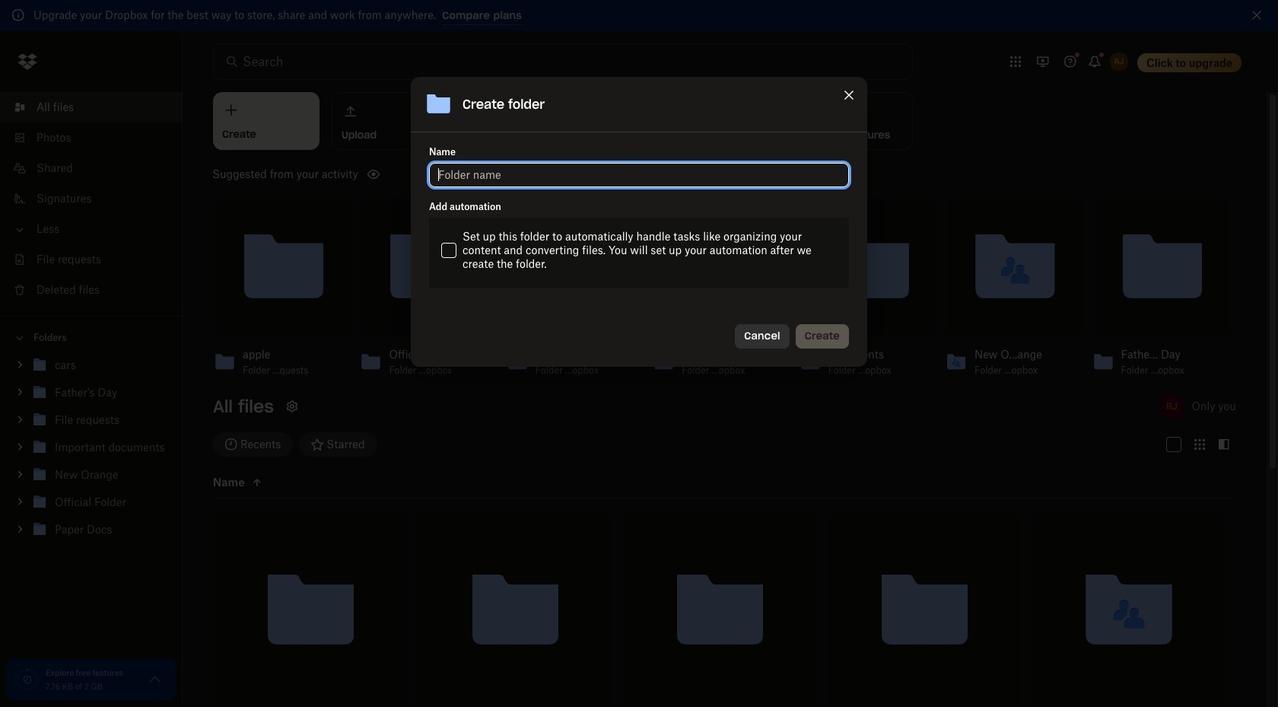 Task type: locate. For each thing, give the bounding box(es) containing it.
alert
[[0, 0, 1279, 31]]

less image
[[12, 222, 27, 237]]

folder, father's day row
[[419, 514, 611, 707]]

list
[[0, 83, 183, 316]]

dialog
[[411, 77, 868, 367]]

Folder name input text field
[[438, 167, 840, 183]]

group
[[0, 349, 183, 555]]

list item
[[0, 92, 183, 123]]

dropbox image
[[12, 46, 43, 77]]



Task type: vqa. For each thing, say whether or not it's contained in the screenshot.
"alert"
yes



Task type: describe. For each thing, give the bounding box(es) containing it.
r j (you) image
[[1159, 393, 1186, 420]]

folder, file requests row
[[623, 514, 816, 707]]

folder, cars row
[[214, 514, 406, 707]]

shared folder, new orange row
[[1033, 514, 1225, 707]]

folder, important documents row
[[828, 514, 1021, 707]]



